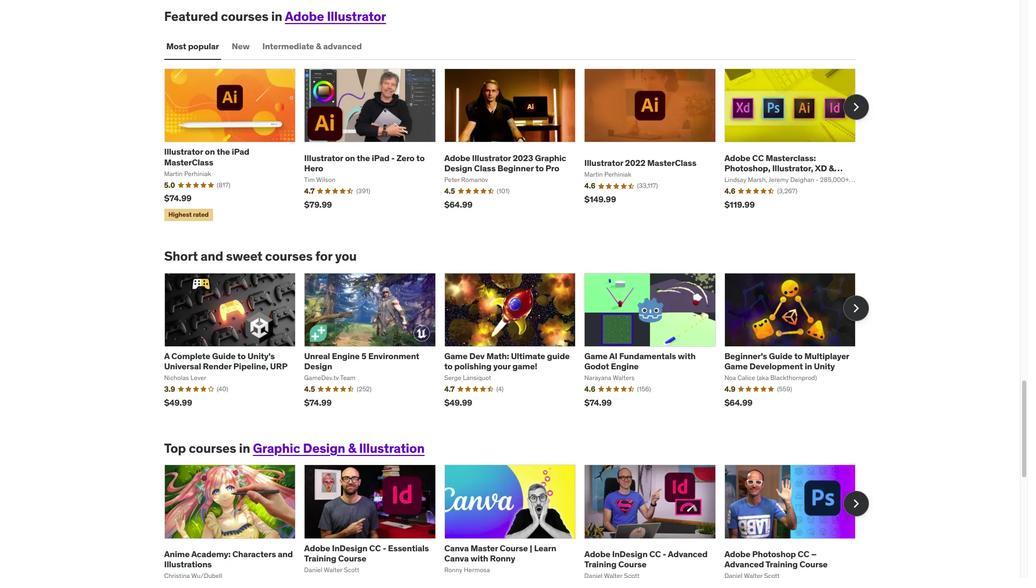 Task type: describe. For each thing, give the bounding box(es) containing it.
intermediate & advanced
[[263, 41, 362, 51]]

intermediate
[[263, 41, 314, 51]]

engine inside game ai fundamentals with godot engine
[[611, 361, 639, 372]]

carousel element for short and sweet courses for you
[[164, 273, 869, 416]]

illustrator on the ipad - zero to hero
[[304, 152, 425, 173]]

academy:
[[191, 549, 231, 560]]

unity's
[[248, 351, 275, 361]]

adobe cc masterclass: photoshop, illustrator, xd & indesign
[[725, 152, 835, 184]]

- for adobe indesign cc - advanced training course
[[663, 549, 667, 560]]

& inside adobe cc masterclass: photoshop, illustrator, xd & indesign
[[829, 163, 835, 173]]

adobe for adobe cc masterclass: photoshop, illustrator, xd & indesign
[[725, 152, 751, 163]]

game!
[[513, 361, 538, 372]]

in for graphic design & illustration
[[239, 440, 250, 457]]

training for adobe indesign cc - essentials training course
[[304, 553, 337, 564]]

godot
[[585, 361, 609, 372]]

2 canva from the top
[[444, 553, 469, 564]]

course for adobe indesign cc - essentials training course
[[338, 553, 367, 564]]

xd
[[815, 163, 827, 173]]

–
[[812, 549, 817, 560]]

beginner's guide to multiplayer game development in unity link
[[725, 351, 850, 372]]

adobe illustrator 2023 graphic design class beginner to pro link
[[444, 152, 567, 173]]

ipad for masterclass
[[232, 146, 250, 157]]

universal
[[164, 361, 201, 372]]

fundamentals
[[620, 351, 676, 361]]

environment
[[368, 351, 420, 361]]

dev
[[470, 351, 485, 361]]

& inside "button"
[[316, 41, 321, 51]]

adobe indesign cc - essentials training course
[[304, 543, 429, 564]]

adobe illustrator link
[[285, 8, 386, 25]]

photoshop,
[[725, 163, 771, 173]]

adobe indesign cc - advanced training course
[[585, 549, 708, 570]]

advanced
[[323, 41, 362, 51]]

learn
[[534, 543, 557, 554]]

1 horizontal spatial &
[[348, 440, 356, 457]]

design for class
[[444, 163, 472, 173]]

for
[[316, 248, 332, 265]]

adobe photoshop cc – advanced training course
[[725, 549, 828, 570]]

on for -
[[345, 152, 355, 163]]

featured
[[164, 8, 218, 25]]

pipeline,
[[233, 361, 268, 372]]

- inside illustrator on the ipad - zero to hero
[[391, 152, 395, 163]]

unreal
[[304, 351, 330, 361]]

adobe cc masterclass: photoshop, illustrator, xd & indesign link
[[725, 152, 843, 184]]

and inside anime academy: characters and illustrations
[[278, 549, 293, 560]]

cc for adobe indesign cc - advanced training course
[[650, 549, 661, 560]]

anime academy: characters and illustrations link
[[164, 549, 293, 570]]

polishing
[[455, 361, 492, 372]]

math:
[[487, 351, 509, 361]]

1 horizontal spatial masterclass
[[648, 158, 697, 168]]

most
[[166, 41, 186, 51]]

indesign for adobe indesign cc - advanced training course
[[612, 549, 648, 560]]

illustrator 2022 masterclass link
[[585, 158, 697, 168]]

development
[[750, 361, 803, 372]]

your
[[493, 361, 511, 372]]

ronny
[[490, 553, 515, 564]]

a complete guide to unity's universal render pipeline, urp
[[164, 351, 288, 372]]

masterclass inside "illustrator on the ipad masterclass"
[[164, 157, 213, 167]]

ultimate
[[511, 351, 545, 361]]

most popular button
[[164, 33, 221, 59]]

illustrator,
[[773, 163, 814, 173]]

1 canva from the top
[[444, 543, 469, 554]]

adobe illustrator 2023 graphic design class beginner to pro
[[444, 152, 567, 173]]

illustrator on the ipad - zero to hero link
[[304, 152, 425, 173]]

adobe indesign cc - essentials training course link
[[304, 543, 429, 564]]

the for -
[[357, 152, 370, 163]]

indesign for adobe indesign cc - essentials training course
[[332, 543, 368, 554]]

game ai fundamentals with godot engine
[[585, 351, 696, 372]]

1 next image from the top
[[848, 99, 865, 116]]

essentials
[[388, 543, 429, 554]]

urp
[[270, 361, 288, 372]]

illustrator inside adobe illustrator 2023 graphic design class beginner to pro
[[472, 152, 511, 163]]

design inside unreal engine 5 environment design
[[304, 361, 332, 372]]

unreal engine 5 environment design link
[[304, 351, 420, 372]]

adobe photoshop cc – advanced training course link
[[725, 549, 828, 570]]

cc for adobe indesign cc - essentials training course
[[369, 543, 381, 554]]

design for &
[[303, 440, 345, 457]]

illustrator for illustrator 2022 masterclass
[[585, 158, 624, 168]]

to inside illustrator on the ipad - zero to hero
[[417, 152, 425, 163]]

game dev math: ultimate guide to polishing your game!
[[444, 351, 570, 372]]

multiplayer
[[805, 351, 850, 361]]

a
[[164, 351, 170, 361]]

unity
[[814, 361, 835, 372]]

unreal engine 5 environment design
[[304, 351, 420, 372]]

illustrator on the ipad masterclass
[[164, 146, 250, 167]]

adobe indesign cc - advanced training course link
[[585, 549, 708, 570]]

masterclass:
[[766, 152, 816, 163]]

illustrations
[[164, 559, 212, 570]]

graphic for 2023
[[535, 152, 567, 163]]

in inside beginner's guide to multiplayer game development in unity
[[805, 361, 813, 372]]



Task type: vqa. For each thing, say whether or not it's contained in the screenshot.
the left 'Engine'
yes



Task type: locate. For each thing, give the bounding box(es) containing it.
courses up new
[[221, 8, 269, 25]]

0 vertical spatial in
[[271, 8, 283, 25]]

illustrator
[[327, 8, 386, 25], [164, 146, 203, 157], [304, 152, 343, 163], [472, 152, 511, 163], [585, 158, 624, 168]]

2 horizontal spatial &
[[829, 163, 835, 173]]

guide right "complete"
[[212, 351, 236, 361]]

on inside illustrator on the ipad - zero to hero
[[345, 152, 355, 163]]

guide inside a complete guide to unity's universal render pipeline, urp
[[212, 351, 236, 361]]

illustrator 2022 masterclass
[[585, 158, 697, 168]]

adobe inside "adobe photoshop cc – advanced training course"
[[725, 549, 751, 560]]

cc inside adobe cc masterclass: photoshop, illustrator, xd & indesign
[[753, 152, 764, 163]]

ipad inside "illustrator on the ipad masterclass"
[[232, 146, 250, 157]]

sweet
[[226, 248, 262, 265]]

engine left the "5"
[[332, 351, 360, 361]]

adobe for adobe indesign cc - essentials training course
[[304, 543, 330, 554]]

to left "polishing"
[[444, 361, 453, 372]]

2 carousel element from the top
[[164, 273, 869, 416]]

advanced for adobe indesign cc - advanced training course
[[668, 549, 708, 560]]

1 horizontal spatial the
[[357, 152, 370, 163]]

with right fundamentals
[[678, 351, 696, 361]]

ipad for -
[[372, 152, 390, 163]]

indesign inside adobe indesign cc - essentials training course
[[332, 543, 368, 554]]

course for adobe indesign cc - advanced training course
[[619, 559, 647, 570]]

3 next image from the top
[[848, 495, 865, 512]]

2 vertical spatial next image
[[848, 495, 865, 512]]

engine inside unreal engine 5 environment design
[[332, 351, 360, 361]]

intermediate & advanced button
[[260, 33, 364, 59]]

0 vertical spatial and
[[201, 248, 223, 265]]

2 vertical spatial carousel element
[[164, 465, 869, 579]]

a complete guide to unity's universal render pipeline, urp link
[[164, 351, 288, 372]]

popular
[[188, 41, 219, 51]]

to left 'unity's'
[[238, 351, 246, 361]]

complete
[[171, 351, 210, 361]]

courses for graphic
[[189, 440, 236, 457]]

- inside adobe indesign cc - essentials training course
[[383, 543, 386, 554]]

ipad
[[232, 146, 250, 157], [372, 152, 390, 163]]

1 horizontal spatial game
[[585, 351, 608, 361]]

course inside "adobe photoshop cc – advanced training course"
[[800, 559, 828, 570]]

0 horizontal spatial and
[[201, 248, 223, 265]]

indesign
[[725, 173, 760, 184], [332, 543, 368, 554], [612, 549, 648, 560]]

game left dev
[[444, 351, 468, 361]]

0 horizontal spatial -
[[383, 543, 386, 554]]

beginner
[[498, 163, 534, 173]]

to inside the game dev math: ultimate guide to polishing your game!
[[444, 361, 453, 372]]

next image for short and sweet courses for you
[[848, 300, 865, 317]]

0 horizontal spatial on
[[205, 146, 215, 157]]

- for adobe indesign cc - essentials training course
[[383, 543, 386, 554]]

to inside beginner's guide to multiplayer game development in unity
[[795, 351, 803, 361]]

featured courses in adobe illustrator
[[164, 8, 386, 25]]

the
[[217, 146, 230, 157], [357, 152, 370, 163]]

illustrator on the ipad masterclass link
[[164, 146, 250, 167]]

adobe inside the "adobe indesign cc - advanced training course"
[[585, 549, 611, 560]]

game inside the game dev math: ultimate guide to polishing your game!
[[444, 351, 468, 361]]

5
[[362, 351, 367, 361]]

training inside the "adobe indesign cc - advanced training course"
[[585, 559, 617, 570]]

illustrator for illustrator on the ipad masterclass
[[164, 146, 203, 157]]

to inside a complete guide to unity's universal render pipeline, urp
[[238, 351, 246, 361]]

0 horizontal spatial with
[[471, 553, 488, 564]]

2 horizontal spatial game
[[725, 361, 748, 372]]

2 horizontal spatial training
[[766, 559, 798, 570]]

illustrator inside illustrator on the ipad - zero to hero
[[304, 152, 343, 163]]

course inside adobe indesign cc - essentials training course
[[338, 553, 367, 564]]

carousel element
[[164, 69, 869, 223], [164, 273, 869, 416], [164, 465, 869, 579]]

training for adobe photoshop cc – advanced training course
[[766, 559, 798, 570]]

you
[[335, 248, 357, 265]]

& left advanced
[[316, 41, 321, 51]]

& right xd
[[829, 163, 835, 173]]

hero
[[304, 163, 323, 173]]

indesign inside the "adobe indesign cc - advanced training course"
[[612, 549, 648, 560]]

adobe
[[285, 8, 324, 25], [444, 152, 470, 163], [725, 152, 751, 163], [304, 543, 330, 554], [585, 549, 611, 560], [725, 549, 751, 560]]

0 horizontal spatial masterclass
[[164, 157, 213, 167]]

illustration
[[359, 440, 425, 457]]

1 vertical spatial design
[[304, 361, 332, 372]]

0 horizontal spatial advanced
[[668, 549, 708, 560]]

1 vertical spatial and
[[278, 549, 293, 560]]

next image
[[848, 99, 865, 116], [848, 300, 865, 317], [848, 495, 865, 512]]

zero
[[397, 152, 415, 163]]

2 vertical spatial &
[[348, 440, 356, 457]]

1 horizontal spatial -
[[391, 152, 395, 163]]

anime
[[164, 549, 190, 560]]

1 horizontal spatial with
[[678, 351, 696, 361]]

new button
[[230, 33, 252, 59]]

guide inside beginner's guide to multiplayer game development in unity
[[769, 351, 793, 361]]

graphic for in
[[253, 440, 300, 457]]

carousel element containing a complete guide to unity's universal render pipeline, urp
[[164, 273, 869, 416]]

2 horizontal spatial -
[[663, 549, 667, 560]]

new
[[232, 41, 250, 51]]

courses right top
[[189, 440, 236, 457]]

game left development
[[725, 361, 748, 372]]

1 guide from the left
[[212, 351, 236, 361]]

photoshop
[[753, 549, 796, 560]]

illustrator inside "illustrator on the ipad masterclass"
[[164, 146, 203, 157]]

game for to
[[444, 351, 468, 361]]

1 horizontal spatial graphic
[[535, 152, 567, 163]]

0 horizontal spatial guide
[[212, 351, 236, 361]]

1 horizontal spatial and
[[278, 549, 293, 560]]

0 horizontal spatial in
[[239, 440, 250, 457]]

game dev math: ultimate guide to polishing your game! link
[[444, 351, 570, 372]]

carousel element containing adobe indesign cc - essentials training course
[[164, 465, 869, 579]]

&
[[316, 41, 321, 51], [829, 163, 835, 173], [348, 440, 356, 457]]

1 horizontal spatial in
[[271, 8, 283, 25]]

course inside the "adobe indesign cc - advanced training course"
[[619, 559, 647, 570]]

1 vertical spatial courses
[[265, 248, 313, 265]]

to left unity
[[795, 351, 803, 361]]

1 carousel element from the top
[[164, 69, 869, 223]]

class
[[474, 163, 496, 173]]

|
[[530, 543, 533, 554]]

0 horizontal spatial training
[[304, 553, 337, 564]]

2 horizontal spatial indesign
[[725, 173, 760, 184]]

0 horizontal spatial the
[[217, 146, 230, 157]]

game left 'ai'
[[585, 351, 608, 361]]

short
[[164, 248, 198, 265]]

1 vertical spatial graphic
[[253, 440, 300, 457]]

cc inside the "adobe indesign cc - advanced training course"
[[650, 549, 661, 560]]

1 vertical spatial next image
[[848, 300, 865, 317]]

2023
[[513, 152, 533, 163]]

with inside game ai fundamentals with godot engine
[[678, 351, 696, 361]]

courses
[[221, 8, 269, 25], [265, 248, 313, 265], [189, 440, 236, 457]]

guide
[[212, 351, 236, 361], [769, 351, 793, 361]]

adobe for adobe indesign cc - advanced training course
[[585, 549, 611, 560]]

the inside "illustrator on the ipad masterclass"
[[217, 146, 230, 157]]

most popular
[[166, 41, 219, 51]]

0 horizontal spatial game
[[444, 351, 468, 361]]

adobe inside adobe indesign cc - essentials training course
[[304, 543, 330, 554]]

0 horizontal spatial ipad
[[232, 146, 250, 157]]

0 vertical spatial graphic
[[535, 152, 567, 163]]

1 horizontal spatial engine
[[611, 361, 639, 372]]

indesign inside adobe cc masterclass: photoshop, illustrator, xd & indesign
[[725, 173, 760, 184]]

0 vertical spatial &
[[316, 41, 321, 51]]

2 horizontal spatial in
[[805, 361, 813, 372]]

2 vertical spatial in
[[239, 440, 250, 457]]

0 horizontal spatial &
[[316, 41, 321, 51]]

1 horizontal spatial guide
[[769, 351, 793, 361]]

cc
[[753, 152, 764, 163], [369, 543, 381, 554], [650, 549, 661, 560], [798, 549, 810, 560]]

guide right beginner's
[[769, 351, 793, 361]]

3 carousel element from the top
[[164, 465, 869, 579]]

the for masterclass
[[217, 146, 230, 157]]

adobe for adobe illustrator 2023 graphic design class beginner to pro
[[444, 152, 470, 163]]

graphic design & illustration link
[[253, 440, 425, 457]]

short and sweet courses for you
[[164, 248, 357, 265]]

guide
[[547, 351, 570, 361]]

masterclass
[[164, 157, 213, 167], [648, 158, 697, 168]]

1 vertical spatial &
[[829, 163, 835, 173]]

engine right godot
[[611, 361, 639, 372]]

1 horizontal spatial on
[[345, 152, 355, 163]]

courses for adobe
[[221, 8, 269, 25]]

ipad inside illustrator on the ipad - zero to hero
[[372, 152, 390, 163]]

training inside "adobe photoshop cc – advanced training course"
[[766, 559, 798, 570]]

1 horizontal spatial training
[[585, 559, 617, 570]]

master
[[471, 543, 498, 554]]

0 vertical spatial with
[[678, 351, 696, 361]]

0 vertical spatial next image
[[848, 99, 865, 116]]

characters
[[232, 549, 276, 560]]

top
[[164, 440, 186, 457]]

game ai fundamentals with godot engine link
[[585, 351, 696, 372]]

0 horizontal spatial graphic
[[253, 440, 300, 457]]

in for adobe illustrator
[[271, 8, 283, 25]]

1 vertical spatial in
[[805, 361, 813, 372]]

2 guide from the left
[[769, 351, 793, 361]]

to right 'zero'
[[417, 152, 425, 163]]

advanced inside "adobe photoshop cc – advanced training course"
[[725, 559, 764, 570]]

carousel element for top courses in
[[164, 465, 869, 579]]

1 vertical spatial with
[[471, 553, 488, 564]]

0 vertical spatial carousel element
[[164, 69, 869, 223]]

1 horizontal spatial indesign
[[612, 549, 648, 560]]

advanced
[[668, 549, 708, 560], [725, 559, 764, 570]]

ai
[[610, 351, 618, 361]]

carousel element containing illustrator on the ipad masterclass
[[164, 69, 869, 223]]

courses left for
[[265, 248, 313, 265]]

on for masterclass
[[205, 146, 215, 157]]

- inside the "adobe indesign cc - advanced training course"
[[663, 549, 667, 560]]

0 vertical spatial design
[[444, 163, 472, 173]]

render
[[203, 361, 232, 372]]

0 horizontal spatial engine
[[332, 351, 360, 361]]

design inside adobe illustrator 2023 graphic design class beginner to pro
[[444, 163, 472, 173]]

next image for top courses in
[[848, 495, 865, 512]]

pro
[[546, 163, 560, 173]]

training
[[304, 553, 337, 564], [585, 559, 617, 570], [766, 559, 798, 570]]

1 horizontal spatial advanced
[[725, 559, 764, 570]]

adobe for adobe photoshop cc – advanced training course
[[725, 549, 751, 560]]

top courses in graphic design & illustration
[[164, 440, 425, 457]]

adobe inside adobe illustrator 2023 graphic design class beginner to pro
[[444, 152, 470, 163]]

game inside beginner's guide to multiplayer game development in unity
[[725, 361, 748, 372]]

course inside canva master course | learn canva with ronny
[[500, 543, 528, 554]]

2022
[[625, 158, 646, 168]]

with left the ronny
[[471, 553, 488, 564]]

0 vertical spatial courses
[[221, 8, 269, 25]]

1 vertical spatial carousel element
[[164, 273, 869, 416]]

the inside illustrator on the ipad - zero to hero
[[357, 152, 370, 163]]

1 horizontal spatial ipad
[[372, 152, 390, 163]]

beginner's
[[725, 351, 768, 361]]

course
[[500, 543, 528, 554], [338, 553, 367, 564], [619, 559, 647, 570], [800, 559, 828, 570]]

game inside game ai fundamentals with godot engine
[[585, 351, 608, 361]]

game
[[444, 351, 468, 361], [585, 351, 608, 361], [725, 361, 748, 372]]

2 vertical spatial design
[[303, 440, 345, 457]]

in
[[271, 8, 283, 25], [805, 361, 813, 372], [239, 440, 250, 457]]

2 next image from the top
[[848, 300, 865, 317]]

beginner's guide to multiplayer game development in unity
[[725, 351, 850, 372]]

on inside "illustrator on the ipad masterclass"
[[205, 146, 215, 157]]

course for adobe photoshop cc – advanced training course
[[800, 559, 828, 570]]

& left illustration
[[348, 440, 356, 457]]

with
[[678, 351, 696, 361], [471, 553, 488, 564]]

and right short
[[201, 248, 223, 265]]

to inside adobe illustrator 2023 graphic design class beginner to pro
[[536, 163, 544, 173]]

cc inside "adobe photoshop cc – advanced training course"
[[798, 549, 810, 560]]

canva master course | learn canva with ronny
[[444, 543, 557, 564]]

cc for adobe photoshop cc – advanced training course
[[798, 549, 810, 560]]

and right characters
[[278, 549, 293, 560]]

game for engine
[[585, 351, 608, 361]]

advanced for adobe photoshop cc – advanced training course
[[725, 559, 764, 570]]

illustrator for illustrator on the ipad - zero to hero
[[304, 152, 343, 163]]

canva
[[444, 543, 469, 554], [444, 553, 469, 564]]

cc inside adobe indesign cc - essentials training course
[[369, 543, 381, 554]]

anime academy: characters and illustrations
[[164, 549, 293, 570]]

to left pro
[[536, 163, 544, 173]]

training for adobe indesign cc - advanced training course
[[585, 559, 617, 570]]

canva master course | learn canva with ronny link
[[444, 543, 557, 564]]

2 vertical spatial courses
[[189, 440, 236, 457]]

graphic inside adobe illustrator 2023 graphic design class beginner to pro
[[535, 152, 567, 163]]

training inside adobe indesign cc - essentials training course
[[304, 553, 337, 564]]

with inside canva master course | learn canva with ronny
[[471, 553, 488, 564]]

graphic
[[535, 152, 567, 163], [253, 440, 300, 457]]

advanced inside the "adobe indesign cc - advanced training course"
[[668, 549, 708, 560]]

0 horizontal spatial indesign
[[332, 543, 368, 554]]

adobe inside adobe cc masterclass: photoshop, illustrator, xd & indesign
[[725, 152, 751, 163]]



